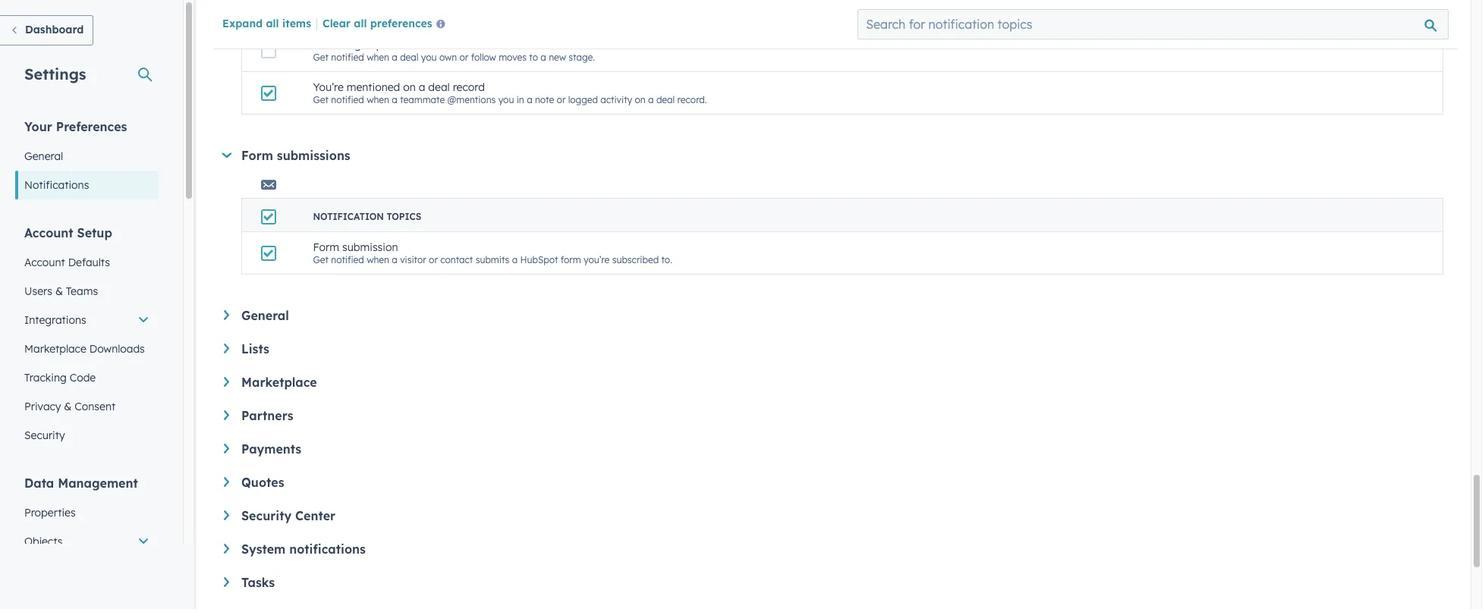 Task type: describe. For each thing, give the bounding box(es) containing it.
security center
[[241, 509, 336, 524]]

notifications
[[289, 542, 366, 557]]

caret image for security center
[[224, 511, 229, 521]]

expand all items
[[222, 17, 311, 30]]

deal inside the deal stage update get notified when a deal you own or follow moves to a new stage.
[[400, 52, 419, 63]]

@mentions
[[448, 94, 496, 106]]

marketplace button
[[224, 375, 1444, 390]]

your preferences
[[24, 119, 127, 134]]

preferences
[[56, 119, 127, 134]]

stage
[[339, 38, 367, 52]]

partners
[[241, 408, 293, 424]]

clear all preferences button
[[323, 16, 451, 34]]

clear
[[323, 17, 351, 30]]

account for account defaults
[[24, 256, 65, 270]]

quotes button
[[224, 475, 1444, 490]]

tasks button
[[224, 576, 1444, 591]]

preferences
[[370, 17, 433, 30]]

payments
[[241, 442, 302, 457]]

1 vertical spatial general
[[241, 308, 289, 323]]

caret image for general
[[224, 311, 229, 320]]

or inside you're mentioned on a deal record get notified when a teammate @mentions you in a note or logged activity on a deal record.
[[557, 94, 566, 106]]

teammate
[[400, 94, 445, 106]]

general link
[[15, 142, 159, 171]]

you inside you're mentioned on a deal record get notified when a teammate @mentions you in a note or logged activity on a deal record.
[[499, 94, 514, 106]]

update
[[370, 38, 406, 52]]

subscribed
[[612, 254, 659, 266]]

record
[[453, 80, 485, 94]]

caret image for payments
[[224, 444, 229, 454]]

form submission get notified when a visitor or contact submits a hubspot form you're subscribed to.
[[313, 241, 673, 266]]

tracking code
[[24, 371, 96, 385]]

contact
[[441, 254, 473, 266]]

1 horizontal spatial on
[[635, 94, 646, 106]]

hubspot
[[520, 254, 558, 266]]

system notifications
[[241, 542, 366, 557]]

or inside form submission get notified when a visitor or contact submits a hubspot form you're subscribed to.
[[429, 254, 438, 266]]

deal stage update get notified when a deal you own or follow moves to a new stage.
[[313, 38, 595, 63]]

data
[[24, 476, 54, 491]]

marketplace downloads
[[24, 342, 145, 356]]

& for users
[[55, 285, 63, 298]]

security for security center
[[241, 509, 292, 524]]

your
[[24, 119, 52, 134]]

code
[[70, 371, 96, 385]]

& for privacy
[[64, 400, 72, 414]]

your preferences element
[[15, 118, 159, 200]]

general inside your preferences element
[[24, 150, 63, 163]]

tracking code link
[[15, 364, 159, 393]]

deal left record.
[[657, 94, 675, 106]]

mentioned
[[347, 80, 400, 94]]

note
[[535, 94, 554, 106]]

submissions
[[277, 148, 351, 163]]

a down clear all preferences button on the top of the page
[[392, 52, 398, 63]]

privacy
[[24, 400, 61, 414]]

activity
[[601, 94, 633, 106]]

is
[[421, 9, 428, 20]]

to inside the deal stage update get notified when a deal you own or follow moves to a new stage.
[[529, 52, 538, 63]]

account setup element
[[15, 225, 159, 450]]

dashboard
[[25, 23, 84, 36]]

caret image for tasks
[[224, 578, 229, 588]]

security link
[[15, 421, 159, 450]]

expand
[[222, 17, 263, 30]]

quotes
[[241, 475, 284, 490]]

dashboard link
[[0, 15, 94, 46]]

downloads
[[89, 342, 145, 356]]

form for form submissions
[[241, 148, 273, 163]]

you're mentioned on a deal record get notified when a teammate @mentions you in a note or logged activity on a deal record.
[[313, 80, 707, 106]]

data management
[[24, 476, 138, 491]]

notifications link
[[15, 171, 159, 200]]

form submissions
[[241, 148, 351, 163]]

1 get from the top
[[313, 9, 329, 20]]

a right in
[[527, 94, 533, 106]]

get inside form submission get notified when a visitor or contact submits a hubspot form you're subscribed to.
[[313, 254, 329, 266]]

system
[[241, 542, 286, 557]]

system notifications button
[[224, 542, 1444, 557]]

objects
[[24, 535, 63, 549]]

lists button
[[224, 342, 1444, 357]]

partners button
[[224, 408, 1444, 424]]

follow
[[471, 52, 496, 63]]

items
[[282, 17, 311, 30]]

caret image for system notifications
[[224, 544, 229, 554]]

properties
[[24, 506, 76, 520]]

form
[[561, 254, 581, 266]]

users & teams link
[[15, 277, 159, 306]]

deal
[[313, 38, 336, 52]]

marketplace downloads link
[[15, 335, 159, 364]]

payments button
[[224, 442, 1444, 457]]

submits
[[476, 254, 510, 266]]

moves
[[499, 52, 527, 63]]

a left teammate
[[392, 94, 398, 106]]

general button
[[224, 308, 1444, 323]]

when inside form submission get notified when a visitor or contact submits a hubspot form you're subscribed to.
[[367, 254, 389, 266]]

marketplace for marketplace downloads
[[24, 342, 86, 356]]



Task type: locate. For each thing, give the bounding box(es) containing it.
2 notified from the top
[[331, 52, 364, 63]]

on right activity
[[635, 94, 646, 106]]

defaults
[[68, 256, 110, 270]]

expand all items button
[[222, 17, 311, 30]]

4 notified from the top
[[331, 254, 364, 266]]

notification
[[313, 211, 384, 222]]

caret image
[[222, 153, 232, 158], [224, 311, 229, 320], [224, 344, 229, 354], [224, 377, 229, 387], [224, 411, 229, 420]]

0 vertical spatial security
[[24, 429, 65, 443]]

users & teams
[[24, 285, 98, 298]]

get right items
[[313, 9, 329, 20]]

general down your
[[24, 150, 63, 163]]

2 when from the top
[[367, 52, 389, 63]]

1 horizontal spatial &
[[64, 400, 72, 414]]

all
[[266, 17, 279, 30], [354, 17, 367, 30]]

notified down the clear
[[331, 52, 364, 63]]

0 horizontal spatial security
[[24, 429, 65, 443]]

notified
[[331, 9, 364, 20], [331, 52, 364, 63], [331, 94, 364, 106], [331, 254, 364, 266]]

0 horizontal spatial on
[[403, 80, 416, 94]]

visitor
[[400, 254, 426, 266]]

security center button
[[224, 509, 1444, 524]]

on right mentioned
[[403, 80, 416, 94]]

caret image left quotes
[[224, 478, 229, 487]]

4 caret image from the top
[[224, 544, 229, 554]]

1 notified from the top
[[331, 9, 364, 20]]

general
[[24, 150, 63, 163], [241, 308, 289, 323]]

0 vertical spatial to
[[472, 9, 480, 20]]

submission
[[342, 241, 398, 254]]

all for clear
[[354, 17, 367, 30]]

account for account setup
[[24, 225, 73, 241]]

when
[[367, 9, 389, 20], [367, 52, 389, 63], [367, 94, 389, 106], [367, 254, 389, 266]]

1 vertical spatial security
[[241, 509, 292, 524]]

privacy & consent link
[[15, 393, 159, 421]]

users
[[24, 285, 52, 298]]

all inside button
[[354, 17, 367, 30]]

0 vertical spatial &
[[55, 285, 63, 298]]

form down the notification
[[313, 241, 339, 254]]

you right assigned
[[483, 9, 499, 20]]

account up the account defaults
[[24, 225, 73, 241]]

1 horizontal spatial general
[[241, 308, 289, 323]]

caret image inside partners dropdown button
[[224, 411, 229, 420]]

5 caret image from the top
[[224, 578, 229, 588]]

0 horizontal spatial form
[[241, 148, 273, 163]]

account defaults link
[[15, 248, 159, 277]]

& right 'privacy'
[[64, 400, 72, 414]]

0 horizontal spatial &
[[55, 285, 63, 298]]

0 horizontal spatial general
[[24, 150, 63, 163]]

deal left is
[[400, 9, 419, 20]]

caret image inside "security center" dropdown button
[[224, 511, 229, 521]]

a right activity
[[648, 94, 654, 106]]

tasks
[[241, 576, 275, 591]]

deal
[[400, 9, 419, 20], [400, 52, 419, 63], [428, 80, 450, 94], [657, 94, 675, 106]]

caret image inside the lists dropdown button
[[224, 344, 229, 354]]

form left submissions at the left top of page
[[241, 148, 273, 163]]

you inside the deal stage update get notified when a deal you own or follow moves to a new stage.
[[421, 52, 437, 63]]

3 get from the top
[[313, 94, 329, 106]]

Search for notification topics search field
[[858, 9, 1449, 39]]

2 get from the top
[[313, 52, 329, 63]]

3 when from the top
[[367, 94, 389, 106]]

when up update
[[367, 9, 389, 20]]

caret image for marketplace
[[224, 377, 229, 387]]

integrations button
[[15, 306, 159, 335]]

0 vertical spatial account
[[24, 225, 73, 241]]

caret image left system
[[224, 544, 229, 554]]

0 horizontal spatial to
[[472, 9, 480, 20]]

1 account from the top
[[24, 225, 73, 241]]

3 notified from the top
[[331, 94, 364, 106]]

or inside the deal stage update get notified when a deal you own or follow moves to a new stage.
[[460, 52, 469, 63]]

to right assigned
[[472, 9, 480, 20]]

a right the submits
[[512, 254, 518, 266]]

a left is
[[392, 9, 398, 20]]

get up you're
[[313, 52, 329, 63]]

4 get from the top
[[313, 254, 329, 266]]

you left in
[[499, 94, 514, 106]]

to.
[[662, 254, 673, 266]]

get notified when a deal is assigned to you
[[313, 9, 499, 20]]

security down 'privacy'
[[24, 429, 65, 443]]

marketplace for marketplace
[[241, 375, 317, 390]]

get
[[313, 9, 329, 20], [313, 52, 329, 63], [313, 94, 329, 106], [313, 254, 329, 266]]

0 horizontal spatial all
[[266, 17, 279, 30]]

3 caret image from the top
[[224, 511, 229, 521]]

notifications
[[24, 178, 89, 192]]

you're
[[313, 80, 344, 94]]

assigned
[[431, 9, 469, 20]]

2 caret image from the top
[[224, 478, 229, 487]]

1 horizontal spatial all
[[354, 17, 367, 30]]

management
[[58, 476, 138, 491]]

all left items
[[266, 17, 279, 30]]

&
[[55, 285, 63, 298], [64, 400, 72, 414]]

caret image inside payments dropdown button
[[224, 444, 229, 454]]

get left submission
[[313, 254, 329, 266]]

1 vertical spatial marketplace
[[241, 375, 317, 390]]

stage.
[[569, 52, 595, 63]]

0 vertical spatial you
[[483, 9, 499, 20]]

privacy & consent
[[24, 400, 116, 414]]

a left record
[[419, 80, 425, 94]]

0 vertical spatial form
[[241, 148, 273, 163]]

1 when from the top
[[367, 9, 389, 20]]

1 horizontal spatial or
[[460, 52, 469, 63]]

you
[[483, 9, 499, 20], [421, 52, 437, 63], [499, 94, 514, 106]]

when inside you're mentioned on a deal record get notified when a teammate @mentions you in a note or logged activity on a deal record.
[[367, 94, 389, 106]]

get left mentioned
[[313, 94, 329, 106]]

caret image for quotes
[[224, 478, 229, 487]]

caret image for partners
[[224, 411, 229, 420]]

0 horizontal spatial marketplace
[[24, 342, 86, 356]]

marketplace down integrations in the left of the page
[[24, 342, 86, 356]]

1 caret image from the top
[[224, 444, 229, 454]]

caret image left payments on the left bottom
[[224, 444, 229, 454]]

when left the visitor
[[367, 254, 389, 266]]

1 vertical spatial account
[[24, 256, 65, 270]]

or right own
[[460, 52, 469, 63]]

record.
[[678, 94, 707, 106]]

0 vertical spatial general
[[24, 150, 63, 163]]

notification topics
[[313, 211, 422, 222]]

get inside you're mentioned on a deal record get notified when a teammate @mentions you in a note or logged activity on a deal record.
[[313, 94, 329, 106]]

security up system
[[241, 509, 292, 524]]

marketplace up partners
[[241, 375, 317, 390]]

to right moves at left
[[529, 52, 538, 63]]

a left new
[[541, 52, 546, 63]]

2 vertical spatial or
[[429, 254, 438, 266]]

all up "stage"
[[354, 17, 367, 30]]

2 all from the left
[[354, 17, 367, 30]]

caret image inside tasks 'dropdown button'
[[224, 578, 229, 588]]

setup
[[77, 225, 112, 241]]

integrations
[[24, 314, 86, 327]]

teams
[[66, 285, 98, 298]]

caret image for form submissions
[[222, 153, 232, 158]]

clear all preferences
[[323, 17, 433, 30]]

marketplace inside the account setup 'element'
[[24, 342, 86, 356]]

all for expand
[[266, 17, 279, 30]]

2 horizontal spatial or
[[557, 94, 566, 106]]

topics
[[387, 211, 422, 222]]

security inside the account setup 'element'
[[24, 429, 65, 443]]

1 vertical spatial form
[[313, 241, 339, 254]]

notified inside form submission get notified when a visitor or contact submits a hubspot form you're subscribed to.
[[331, 254, 364, 266]]

notified down "stage"
[[331, 94, 364, 106]]

notified down the notification
[[331, 254, 364, 266]]

0 vertical spatial or
[[460, 52, 469, 63]]

account defaults
[[24, 256, 110, 270]]

caret image inside general dropdown button
[[224, 311, 229, 320]]

when left teammate
[[367, 94, 389, 106]]

you for when
[[483, 9, 499, 20]]

deal left record
[[428, 80, 450, 94]]

when inside the deal stage update get notified when a deal you own or follow moves to a new stage.
[[367, 52, 389, 63]]

caret image for lists
[[224, 344, 229, 354]]

1 horizontal spatial form
[[313, 241, 339, 254]]

1 horizontal spatial security
[[241, 509, 292, 524]]

get inside the deal stage update get notified when a deal you own or follow moves to a new stage.
[[313, 52, 329, 63]]

0 horizontal spatial or
[[429, 254, 438, 266]]

when up mentioned
[[367, 52, 389, 63]]

1 horizontal spatial marketplace
[[241, 375, 317, 390]]

form inside form submission get notified when a visitor or contact submits a hubspot form you're subscribed to.
[[313, 241, 339, 254]]

caret image left tasks
[[224, 578, 229, 588]]

data management element
[[15, 475, 159, 610]]

caret image inside form submissions dropdown button
[[222, 153, 232, 158]]

account setup
[[24, 225, 112, 241]]

center
[[295, 509, 336, 524]]

a left the visitor
[[392, 254, 398, 266]]

0 vertical spatial marketplace
[[24, 342, 86, 356]]

1 vertical spatial or
[[557, 94, 566, 106]]

lists
[[241, 342, 269, 357]]

caret image inside marketplace dropdown button
[[224, 377, 229, 387]]

objects button
[[15, 528, 159, 557]]

1 horizontal spatial to
[[529, 52, 538, 63]]

caret image inside 'quotes' "dropdown button"
[[224, 478, 229, 487]]

or right the visitor
[[429, 254, 438, 266]]

tracking
[[24, 371, 67, 385]]

account up users
[[24, 256, 65, 270]]

you for update
[[421, 52, 437, 63]]

caret image inside system notifications dropdown button
[[224, 544, 229, 554]]

general up lists
[[241, 308, 289, 323]]

new
[[549, 52, 566, 63]]

you left own
[[421, 52, 437, 63]]

consent
[[75, 400, 116, 414]]

notified inside you're mentioned on a deal record get notified when a teammate @mentions you in a note or logged activity on a deal record.
[[331, 94, 364, 106]]

form for form submission get notified when a visitor or contact submits a hubspot form you're subscribed to.
[[313, 241, 339, 254]]

marketplace
[[24, 342, 86, 356], [241, 375, 317, 390]]

security
[[24, 429, 65, 443], [241, 509, 292, 524]]

you're
[[584, 254, 610, 266]]

2 account from the top
[[24, 256, 65, 270]]

notified inside the deal stage update get notified when a deal you own or follow moves to a new stage.
[[331, 52, 364, 63]]

1 vertical spatial to
[[529, 52, 538, 63]]

& right users
[[55, 285, 63, 298]]

settings
[[24, 65, 86, 84]]

caret image
[[224, 444, 229, 454], [224, 478, 229, 487], [224, 511, 229, 521], [224, 544, 229, 554], [224, 578, 229, 588]]

or right note on the left top of page
[[557, 94, 566, 106]]

deal down 'preferences'
[[400, 52, 419, 63]]

security for security
[[24, 429, 65, 443]]

form submissions button
[[222, 148, 1444, 163]]

4 when from the top
[[367, 254, 389, 266]]

1 vertical spatial &
[[64, 400, 72, 414]]

notified up "stage"
[[331, 9, 364, 20]]

logged
[[568, 94, 598, 106]]

1 vertical spatial you
[[421, 52, 437, 63]]

properties link
[[15, 499, 159, 528]]

1 all from the left
[[266, 17, 279, 30]]

account
[[24, 225, 73, 241], [24, 256, 65, 270]]

2 vertical spatial you
[[499, 94, 514, 106]]

form
[[241, 148, 273, 163], [313, 241, 339, 254]]

caret image left security center
[[224, 511, 229, 521]]



Task type: vqa. For each thing, say whether or not it's contained in the screenshot.
Created date (EDT) button
no



